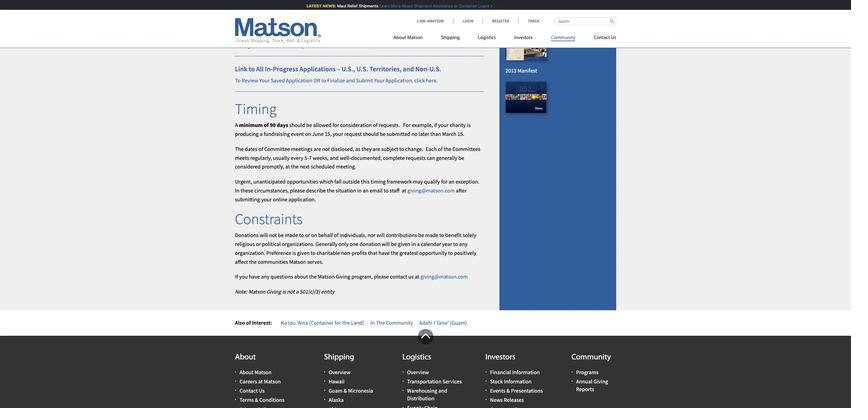 Task type: vqa. For each thing, say whether or not it's contained in the screenshot.
"Latest
no



Task type: locate. For each thing, give the bounding box(es) containing it.
&
[[344, 387, 347, 394], [507, 387, 510, 394], [255, 397, 258, 404]]

manifest for 2013 manifest
[[518, 67, 538, 74]]

for right qualify
[[441, 178, 448, 185]]

1 vertical spatial contact
[[240, 387, 258, 394]]

the left greatest at the left bottom of page
[[391, 249, 399, 256]]

in inside urgent, unanticipated opportunities which fall outside this timing framework may qualify for an exception. in these circumstances, please describe the situation in an email to staff  at
[[358, 187, 362, 194]]

2 vertical spatial giving
[[594, 378, 609, 385]]

your down the territories,
[[374, 77, 385, 84]]

request inside should be allowed for consideration of requests.   for example, if your charity is producing a fundraising event on june 15, your request should be submitted no later than march 15.
[[345, 130, 362, 137]]

1 vertical spatial your
[[333, 130, 343, 137]]

investors inside footer
[[486, 353, 516, 362]]

about
[[295, 273, 308, 280]]

at inside about matson careers at matson contact us terms & conditions
[[258, 378, 263, 385]]

manifest for 2014 manifest
[[518, 14, 538, 22]]

0 vertical spatial giving@matson.com
[[408, 187, 455, 194]]

please up application.
[[290, 187, 305, 194]]

about matson link for the "shipping" link
[[394, 32, 432, 45]]

footer
[[0, 329, 852, 408]]

to
[[249, 65, 255, 73], [322, 77, 326, 84], [400, 145, 404, 153], [384, 187, 389, 194], [299, 232, 304, 239], [440, 232, 445, 239], [454, 241, 458, 248], [311, 249, 316, 256], [449, 249, 453, 256]]

1 start from the top
[[270, 12, 280, 19]]

or up organizations.
[[305, 232, 310, 239]]

as
[[356, 145, 361, 153]]

1 to from the top
[[235, 12, 241, 19]]

at right us
[[415, 273, 420, 280]]

manifest right 2013
[[518, 67, 538, 74]]

at down usually
[[286, 163, 290, 170]]

1 horizontal spatial &
[[344, 387, 347, 394]]

us down search image
[[612, 35, 617, 40]]

after
[[456, 187, 467, 194]]

overview link up transportation
[[407, 369, 429, 376]]

0 vertical spatial in
[[235, 187, 240, 194]]

1 horizontal spatial logistics
[[478, 35, 496, 40]]

your down in-
[[260, 77, 270, 84]]

contact us link down search image
[[585, 32, 617, 45]]

1 horizontal spatial your
[[333, 130, 343, 137]]

0 vertical spatial at
[[286, 163, 290, 170]]

logistics down register link in the right of the page
[[478, 35, 496, 40]]

2 horizontal spatial your
[[439, 122, 449, 129]]

events & presentations link
[[491, 387, 543, 394]]

u.s.
[[357, 65, 368, 73], [430, 65, 442, 73]]

urgent, unanticipated opportunities which fall outside this timing framework may qualify for an exception. in these circumstances, please describe the situation in an email to staff  at
[[235, 178, 480, 194]]

more
[[387, 3, 397, 8]]

3 new from the top
[[285, 42, 295, 49]]

to for to register or start a new request for a loaned container, click here.
[[235, 27, 241, 34]]

0 horizontal spatial not
[[269, 232, 277, 239]]

next
[[300, 163, 310, 170]]

to left 'staff'
[[384, 187, 389, 194]]

0 vertical spatial the
[[235, 145, 244, 153]]

0 horizontal spatial an
[[363, 187, 369, 194]]

1 new from the top
[[285, 12, 295, 19]]

0 horizontal spatial in
[[358, 187, 362, 194]]

overview for transportation
[[407, 369, 429, 376]]

2 horizontal spatial not
[[322, 145, 330, 153]]

here. down non- at the top of the page
[[426, 77, 438, 84]]

solely
[[463, 232, 477, 239]]

contact inside about matson careers at matson contact us terms & conditions
[[240, 387, 258, 394]]

giving@matson.com link for after submitting your online application.
[[408, 187, 455, 194]]

0 horizontal spatial giving
[[267, 288, 281, 295]]

about inside top menu navigation
[[394, 35, 407, 40]]

please left contact
[[374, 273, 389, 280]]

review
[[242, 77, 258, 84]]

hawaii
[[329, 378, 345, 385]]

1 vertical spatial new
[[285, 27, 295, 34]]

your down circumstances, at the left of the page
[[261, 196, 272, 203]]

overview link up hawaii link
[[329, 369, 351, 376]]

loans
[[474, 3, 485, 8]]

describe
[[306, 187, 326, 194]]

a
[[235, 122, 238, 129]]

0 horizontal spatial contact
[[240, 387, 258, 394]]

us
[[409, 273, 414, 280]]

ka
[[281, 319, 287, 326]]

not up political at the bottom left of the page
[[269, 232, 277, 239]]

0 vertical spatial is
[[467, 122, 471, 129]]

matson up about
[[289, 258, 306, 265]]

about for about
[[235, 353, 256, 362]]

15.
[[458, 130, 465, 137]]

request up 'to register or start a new request for a donated container, click here.' link
[[296, 27, 314, 34]]

1 vertical spatial in
[[412, 241, 416, 248]]

about for about matson
[[394, 35, 407, 40]]

to register or start a new request for a donated container, click here.
[[235, 42, 394, 49]]

0 horizontal spatial or
[[256, 241, 261, 248]]

here. down latest news: maui relief shipments learn more about shipment assistance or container loans >
[[393, 12, 405, 19]]

1 vertical spatial information
[[505, 378, 532, 385]]

submitted
[[387, 130, 411, 137]]

1 horizontal spatial or
[[305, 232, 310, 239]]

1 vertical spatial logistics
[[403, 353, 432, 362]]

overview inside the 'overview transportation services warehousing and distribution'
[[407, 369, 429, 376]]

2 new from the top
[[285, 27, 295, 34]]

urgent,
[[235, 178, 252, 185]]

2 manifest from the top
[[518, 67, 538, 74]]

0 vertical spatial on
[[305, 130, 311, 137]]

for inside should be allowed for consideration of requests.   for example, if your charity is producing a fundraising event on june 15, your request should be submitted no later than march 15.
[[333, 122, 339, 129]]

information up stock information link
[[513, 369, 540, 376]]

request down the consideration
[[345, 130, 362, 137]]

2 vertical spatial not
[[287, 288, 295, 295]]

(guam)
[[450, 319, 467, 326]]

program,
[[352, 273, 373, 280]]

0 vertical spatial start
[[270, 12, 280, 19]]

matson inside top menu navigation
[[408, 35, 423, 40]]

usually
[[273, 154, 290, 161]]

1 vertical spatial in
[[371, 319, 375, 326]]

2 overview link from the left
[[407, 369, 429, 376]]

4matson
[[428, 18, 444, 24]]

overview up hawaii link
[[329, 369, 351, 376]]

overview inside overview hawaii guam & micronesia alaska
[[329, 369, 351, 376]]

1 vertical spatial community
[[386, 319, 413, 326]]

made up "calendar" at the bottom
[[425, 232, 439, 239]]

top menu navigation
[[394, 32, 617, 45]]

not inside donations will not be made to or on behalf of individuals, nor will contributions be made to benefit solely religious or political organizations. generally only one donation will be given in a calendar year to any organization. preference is given to charitable non-profits that have the greatest opportunity to positively affect the communities matson serves.
[[269, 232, 277, 239]]

1 vertical spatial investors
[[486, 353, 516, 362]]

giving down the questions
[[267, 288, 281, 295]]

to inside urgent, unanticipated opportunities which fall outside this timing framework may qualify for an exception. in these circumstances, please describe the situation in an email to staff  at
[[384, 187, 389, 194]]

0 horizontal spatial contact us link
[[240, 387, 265, 394]]

in inside donations will not be made to or on behalf of individuals, nor will contributions be made to benefit solely religious or political organizations. generally only one donation will be given in a calendar year to any organization. preference is given to charitable non-profits that have the greatest opportunity to positively affect the communities matson serves.
[[412, 241, 416, 248]]

matson down 1-
[[408, 35, 423, 40]]

not up weeks,
[[322, 145, 330, 153]]

or
[[450, 3, 454, 8], [305, 232, 310, 239], [256, 241, 261, 248]]

2 horizontal spatial is
[[467, 122, 471, 129]]

start for to register or start a new request for a donated container, click here.
[[270, 42, 280, 49]]

in down this
[[358, 187, 362, 194]]

section
[[492, 0, 624, 310]]

be
[[306, 122, 312, 129], [380, 130, 386, 137], [459, 154, 465, 161], [278, 232, 284, 239], [419, 232, 424, 239], [391, 241, 397, 248]]

register link
[[483, 18, 519, 24]]

to register or start a new request for a loaned container, click here.
[[235, 27, 391, 34]]

have right you
[[249, 273, 260, 280]]

0 vertical spatial or
[[450, 3, 454, 8]]

will right nor
[[377, 232, 385, 239]]

about inside about matson careers at matson contact us terms & conditions
[[240, 369, 254, 376]]

to register or start a new request for in-kind shipping support, click here.
[[235, 12, 405, 19]]

1 horizontal spatial u.s.
[[430, 65, 442, 73]]

0 vertical spatial manifest
[[518, 14, 538, 22]]

of up regularly,
[[259, 145, 263, 153]]

the down 'which'
[[327, 187, 335, 194]]

are up weeks,
[[314, 145, 321, 153]]

0 horizontal spatial about matson link
[[240, 369, 272, 376]]

latest news: maui relief shipments learn more about shipment assistance or container loans >
[[302, 3, 489, 8]]

request down to register or start a new request for a loaned container, click here.
[[296, 42, 314, 49]]

0 vertical spatial any
[[460, 241, 468, 248]]

1 vertical spatial is
[[293, 249, 296, 256]]

1-800-4matson
[[417, 18, 444, 24]]

0 vertical spatial logistics
[[478, 35, 496, 40]]

1 vertical spatial given
[[297, 249, 310, 256]]

assistance
[[429, 3, 449, 8]]

0 vertical spatial shipping
[[441, 35, 460, 40]]

a inside should be allowed for consideration of requests.   for example, if your charity is producing a fundraising event on june 15, your request should be submitted no later than march 15.
[[260, 130, 263, 137]]

giving@matson.com down qualify
[[408, 187, 455, 194]]

or for to register or start a new request for a donated container, click here.
[[262, 42, 268, 49]]

& up news releases link
[[507, 387, 510, 394]]

an down this
[[363, 187, 369, 194]]

about matson link up careers at matson link
[[240, 369, 272, 376]]

overview for hawaii
[[329, 369, 351, 376]]

0 horizontal spatial your
[[260, 77, 270, 84]]

and down transportation services link
[[439, 387, 448, 394]]

2 vertical spatial start
[[270, 42, 280, 49]]

information up events & presentations link at the right
[[505, 378, 532, 385]]

1 overview from the left
[[329, 369, 351, 376]]

0 vertical spatial an
[[449, 178, 455, 185]]

0 vertical spatial new
[[285, 12, 295, 19]]

None search field
[[555, 17, 617, 25]]

is inside should be allowed for consideration of requests.   for example, if your charity is producing a fundraising event on june 15, your request should be submitted no later than march 15.
[[467, 122, 471, 129]]

investors inside top menu navigation
[[515, 35, 533, 40]]

container, for donated
[[347, 42, 370, 49]]

link to all in-progress applications – u.s., u.s. territories, and non-u.s.
[[235, 65, 442, 73]]

a inside donations will not be made to or on behalf of individuals, nor will contributions be made to benefit solely religious or political organizations. generally only one donation will be given in a calendar year to any organization. preference is given to charitable non-profits that have the greatest opportunity to positively affect the communities matson serves.
[[417, 241, 420, 248]]

1 overview link from the left
[[329, 369, 351, 376]]

the inside the dates of committee meetings are not disclosed, as they are subject to change.  each of the committees meets regularly, usually every 5-7 weeks, and well-documented, complete requests can generally be considered promptly, at the next scheduled meeting.
[[235, 145, 244, 153]]

to up the complete
[[400, 145, 404, 153]]

the down every
[[291, 163, 299, 170]]

1 vertical spatial giving@matson.com
[[421, 273, 468, 280]]

programs annual giving reports
[[577, 369, 609, 393]]

giving down programs
[[594, 378, 609, 385]]

& right guam
[[344, 387, 347, 394]]

0 vertical spatial please
[[290, 187, 305, 194]]

us inside contact us link
[[612, 35, 617, 40]]

and
[[403, 65, 414, 73], [346, 77, 355, 84], [330, 154, 339, 161], [439, 387, 448, 394]]

new for loaned
[[285, 27, 295, 34]]

be down the committees
[[459, 154, 465, 161]]

submitting
[[235, 196, 260, 203]]

1 horizontal spatial shipping
[[441, 35, 460, 40]]

1 u.s. from the left
[[357, 65, 368, 73]]

2 start from the top
[[270, 27, 280, 34]]

have right that
[[379, 249, 390, 256]]

and left well-
[[330, 154, 339, 161]]

container,
[[343, 27, 366, 34], [347, 42, 370, 49]]

investors up financial
[[486, 353, 516, 362]]

overview link for shipping
[[329, 369, 351, 376]]

giving for programs annual giving reports
[[594, 378, 609, 385]]

new for kind
[[285, 12, 295, 19]]

1 vertical spatial not
[[269, 232, 277, 239]]

0 horizontal spatial are
[[314, 145, 321, 153]]

1 vertical spatial should
[[363, 130, 379, 137]]

donated
[[326, 42, 346, 49]]

0 horizontal spatial your
[[261, 196, 272, 203]]

news:
[[319, 3, 332, 8]]

1 horizontal spatial is
[[293, 249, 296, 256]]

1 vertical spatial any
[[261, 273, 270, 280]]

1 vertical spatial contact us link
[[240, 387, 265, 394]]

relief
[[343, 3, 354, 8]]

giving left program,
[[336, 273, 351, 280]]

0 vertical spatial container,
[[343, 27, 366, 34]]

please
[[290, 187, 305, 194], [374, 273, 389, 280]]

0 horizontal spatial u.s.
[[357, 65, 368, 73]]

shipment
[[410, 3, 428, 8]]

blue matson logo with ocean, shipping, truck, rail and logistics written beneath it. image
[[235, 18, 321, 43]]

shipments
[[355, 3, 375, 8]]

to right the "year"
[[454, 241, 458, 248]]

complete
[[383, 154, 405, 161]]

at inside the dates of committee meetings are not disclosed, as they are subject to change.  each of the committees meets regularly, usually every 5-7 weeks, and well-documented, complete requests can generally be considered promptly, at the next scheduled meeting.
[[286, 163, 290, 170]]

u.s.,
[[342, 65, 355, 73]]

& inside about matson careers at matson contact us terms & conditions
[[255, 397, 258, 404]]

1 manifest from the top
[[518, 14, 538, 22]]

0 vertical spatial giving@matson.com link
[[408, 187, 455, 194]]

weeks,
[[313, 154, 329, 161]]

in left these at the top of page
[[235, 187, 240, 194]]

about for about matson careers at matson contact us terms & conditions
[[240, 369, 254, 376]]

any left the questions
[[261, 273, 270, 280]]

new for donated
[[285, 42, 295, 49]]

2 to from the top
[[235, 27, 241, 34]]

on inside donations will not be made to or on behalf of individuals, nor will contributions be made to benefit solely religious or political organizations. generally only one donation will be given in a calendar year to any organization. preference is given to charitable non-profits that have the greatest opportunity to positively affect the communities matson serves.
[[311, 232, 317, 239]]

producing
[[235, 130, 259, 137]]

application.
[[289, 196, 316, 203]]

a
[[281, 12, 284, 19], [281, 27, 284, 34], [322, 27, 325, 34], [281, 42, 284, 49], [322, 42, 325, 49], [260, 130, 263, 137], [417, 241, 420, 248], [296, 288, 299, 295]]

new up to register or start a new request for a loaned container, click here.
[[285, 12, 295, 19]]

community image
[[506, 81, 547, 113]]

june
[[312, 130, 324, 137]]

community down search search field
[[552, 35, 576, 40]]

0 horizontal spatial have
[[249, 273, 260, 280]]

also
[[235, 319, 245, 326]]

logistics link
[[469, 32, 505, 45]]

0 vertical spatial not
[[322, 145, 330, 153]]

should up the they
[[363, 130, 379, 137]]

shipping down 4matson
[[441, 35, 460, 40]]

2 overview from the left
[[407, 369, 429, 376]]

the up generally
[[444, 145, 452, 153]]

contact us link
[[585, 32, 617, 45], [240, 387, 265, 394]]

of right behalf
[[334, 232, 339, 239]]

giving@matson.com down opportunity
[[421, 273, 468, 280]]

the
[[235, 145, 244, 153], [376, 319, 385, 326]]

contact inside top menu navigation
[[594, 35, 610, 40]]

start for to register or start a new request for a loaned container, click here.
[[270, 27, 280, 34]]

0 horizontal spatial overview link
[[329, 369, 351, 376]]

1 vertical spatial please
[[374, 273, 389, 280]]

adahi
[[420, 319, 433, 326]]

individuals,
[[340, 232, 367, 239]]

be left allowed at the top of page
[[306, 122, 312, 129]]

on left behalf
[[311, 232, 317, 239]]

made up organizations.
[[285, 232, 298, 239]]

2 vertical spatial community
[[572, 353, 612, 362]]

be left submitted
[[380, 130, 386, 137]]

serves.
[[307, 258, 324, 265]]

for right allowed at the top of page
[[333, 122, 339, 129]]

donations
[[235, 232, 259, 239]]

0 vertical spatial about matson link
[[394, 32, 432, 45]]

documented,
[[351, 154, 382, 161]]

0 vertical spatial giving
[[336, 273, 351, 280]]

financial information link
[[491, 369, 540, 376]]

for down to register or start a new request for a loaned container, click here.
[[315, 42, 321, 49]]

3 to from the top
[[235, 42, 241, 49]]

& right terms
[[255, 397, 258, 404]]

us up the 'terms & conditions' link
[[259, 387, 265, 394]]

investors
[[515, 35, 533, 40], [486, 353, 516, 362]]

are
[[314, 145, 321, 153], [373, 145, 381, 153]]

1 horizontal spatial in
[[371, 319, 375, 326]]

0 horizontal spatial us
[[259, 387, 265, 394]]

2 horizontal spatial or
[[450, 3, 454, 8]]

0 vertical spatial in
[[358, 187, 362, 194]]

the up meets
[[235, 145, 244, 153]]

matson inside donations will not be made to or on behalf of individuals, nor will contributions be made to benefit solely religious or political organizations. generally only one donation will be given in a calendar year to any organization. preference is given to charitable non-profits that have the greatest opportunity to positively affect the communities matson serves.
[[289, 258, 306, 265]]

new up 'to register or start a new request for a donated container, click here.' link
[[285, 27, 295, 34]]

0 vertical spatial community
[[552, 35, 576, 40]]

2 vertical spatial your
[[261, 196, 272, 203]]

will up political at the bottom left of the page
[[260, 232, 268, 239]]

stock
[[491, 378, 503, 385]]

logistics down backtop image
[[403, 353, 432, 362]]

giving inside programs annual giving reports
[[594, 378, 609, 385]]

0 horizontal spatial overview
[[329, 369, 351, 376]]

your
[[260, 77, 270, 84], [374, 77, 385, 84]]

1 horizontal spatial giving
[[336, 273, 351, 280]]

4 to from the top
[[235, 77, 241, 84]]

giving@matson.com link down opportunity
[[421, 273, 468, 280]]

the right land)
[[376, 319, 385, 326]]

preference
[[267, 249, 291, 256]]

backtop image
[[418, 329, 434, 344]]

1 horizontal spatial in
[[412, 241, 416, 248]]

news releases link
[[491, 397, 524, 404]]

community left 'adahi'
[[386, 319, 413, 326]]

manifest right 2014
[[518, 14, 538, 22]]

dates
[[245, 145, 258, 153]]

community inside top menu navigation
[[552, 35, 576, 40]]

3 start from the top
[[270, 42, 280, 49]]

1 horizontal spatial made
[[425, 232, 439, 239]]

your inside after submitting your online application.
[[261, 196, 272, 203]]

contact us link down the careers
[[240, 387, 265, 394]]

2 horizontal spatial giving
[[594, 378, 609, 385]]

your right the if
[[439, 122, 449, 129]]

are right the they
[[373, 145, 381, 153]]

–
[[337, 65, 341, 73]]

presentations
[[511, 387, 543, 394]]

in up greatest at the left bottom of page
[[412, 241, 416, 248]]

1 horizontal spatial are
[[373, 145, 381, 153]]

1 vertical spatial us
[[259, 387, 265, 394]]

2 horizontal spatial at
[[415, 273, 420, 280]]

generally
[[436, 154, 458, 161]]

register for to register or start a new request for in-kind shipping support, click here.
[[242, 12, 261, 19]]

1 vertical spatial or
[[305, 232, 310, 239]]

1 vertical spatial shipping
[[324, 353, 355, 362]]

or
[[262, 12, 268, 19], [262, 27, 268, 34], [262, 42, 268, 49], [314, 77, 321, 84]]

1 vertical spatial giving@matson.com link
[[421, 273, 468, 280]]

terms & conditions link
[[240, 397, 285, 404]]

1 horizontal spatial not
[[287, 288, 295, 295]]

any
[[460, 241, 468, 248], [261, 273, 270, 280]]

container, down shipping
[[343, 27, 366, 34]]

giving@matson.com link down qualify
[[408, 187, 455, 194]]

community up programs link
[[572, 353, 612, 362]]

of right "also"
[[246, 319, 251, 326]]

section containing 2014 manifest
[[492, 0, 624, 310]]

1-800-4matson link
[[417, 18, 453, 24]]

alaska
[[329, 397, 344, 404]]

shipping up hawaii
[[324, 353, 355, 362]]

any up positively
[[460, 241, 468, 248]]

1 horizontal spatial about matson link
[[394, 32, 432, 45]]

of
[[264, 122, 269, 129], [373, 122, 378, 129], [259, 145, 263, 153], [438, 145, 443, 153], [334, 232, 339, 239], [246, 319, 251, 326]]

is down organizations.
[[293, 249, 296, 256]]

1 horizontal spatial overview link
[[407, 369, 429, 376]]

land)
[[351, 319, 365, 326]]

0 horizontal spatial please
[[290, 187, 305, 194]]



Task type: describe. For each thing, give the bounding box(es) containing it.
tano'
[[436, 319, 449, 326]]

to inside the dates of committee meetings are not disclosed, as they are subject to change.  each of the committees meets regularly, usually every 5-7 weeks, and well-documented, complete requests can generally be considered promptly, at the next scheduled meeting.
[[400, 145, 404, 153]]

disclosed,
[[331, 145, 355, 153]]

march
[[443, 130, 457, 137]]

1 vertical spatial have
[[249, 273, 260, 280]]

click down support,
[[367, 27, 378, 34]]

the left land)
[[343, 319, 350, 326]]

giving@matson.com link for if you have any questions about the matson giving program, please contact us at giving@matson.com
[[421, 273, 468, 280]]

click down non- at the top of the page
[[415, 77, 425, 84]]

2 are from the left
[[373, 145, 381, 153]]

to down the "year"
[[449, 249, 453, 256]]

loaned
[[326, 27, 342, 34]]

to up the "year"
[[440, 232, 445, 239]]

in-
[[322, 12, 328, 19]]

minimum
[[239, 122, 263, 129]]

example,
[[412, 122, 433, 129]]

after submitting your online application.
[[235, 187, 467, 203]]

communities
[[258, 258, 288, 265]]

application,
[[386, 77, 414, 84]]

interest:
[[252, 319, 272, 326]]

& inside financial information stock information events & presentations news releases
[[507, 387, 510, 394]]

community link
[[542, 32, 585, 45]]

affect
[[235, 258, 248, 265]]

logistics inside top menu navigation
[[478, 35, 496, 40]]

application
[[286, 77, 313, 84]]

fall
[[335, 178, 342, 185]]

ipu
[[288, 319, 296, 326]]

days
[[277, 122, 288, 129]]

every
[[291, 154, 304, 161]]

1 vertical spatial the
[[376, 319, 385, 326]]

please inside urgent, unanticipated opportunities which fall outside this timing framework may qualify for an exception. in these circumstances, please describe the situation in an email to staff  at
[[290, 187, 305, 194]]

2 u.s. from the left
[[430, 65, 442, 73]]

manifest icon image
[[506, 29, 547, 60]]

generally
[[316, 241, 338, 248]]

0 vertical spatial given
[[398, 241, 411, 248]]

note: matson giving is not a 501(c)(3) entity
[[235, 288, 335, 295]]

for inside urgent, unanticipated opportunities which fall outside this timing framework may qualify for an exception. in these circumstances, please describe the situation in an email to staff  at
[[441, 178, 448, 185]]

0 horizontal spatial shipping
[[324, 353, 355, 362]]

2 vertical spatial or
[[256, 241, 261, 248]]

footer containing about
[[0, 329, 852, 408]]

the inside urgent, unanticipated opportunities which fall outside this timing framework may qualify for an exception. in these circumstances, please describe the situation in an email to staff  at
[[327, 187, 335, 194]]

2013 manifest
[[506, 67, 538, 74]]

transportation
[[407, 378, 442, 385]]

of left "90"
[[264, 122, 269, 129]]

greatest
[[400, 249, 419, 256]]

0 horizontal spatial any
[[261, 273, 270, 280]]

contact us
[[594, 35, 617, 40]]

register for to register or start a new request for a donated container, click here.
[[242, 42, 261, 49]]

search image
[[611, 19, 614, 23]]

1 horizontal spatial please
[[374, 273, 389, 280]]

the right about
[[309, 273, 317, 280]]

container, for loaned
[[343, 27, 366, 34]]

800-
[[420, 18, 428, 24]]

to review your saved application or to finalize and submit your application, click here. link
[[235, 77, 438, 84]]

Search search field
[[555, 17, 617, 25]]

fundraising
[[264, 130, 290, 137]]

year
[[443, 241, 453, 248]]

to for to register or start a new request for in-kind shipping support, click here.
[[235, 12, 241, 19]]

of right each
[[438, 145, 443, 153]]

register for to register or start a new request for a loaned container, click here.
[[242, 27, 261, 34]]

click up the territories,
[[371, 42, 381, 49]]

this
[[361, 178, 370, 185]]

for down to register or start a new request for in-kind shipping support, click here.
[[315, 27, 321, 34]]

all
[[256, 65, 264, 73]]

click down more on the left of the page
[[382, 12, 392, 19]]

for left in-
[[315, 12, 321, 19]]

news
[[491, 397, 503, 404]]

meets
[[235, 154, 249, 161]]

to review your saved application or to finalize and submit your application, click here.
[[235, 77, 438, 84]]

they
[[362, 145, 372, 153]]

request for loaned
[[296, 27, 314, 34]]

ka ipu 'aina (container for the land) link
[[281, 319, 365, 326]]

well-
[[340, 154, 351, 161]]

contact
[[390, 273, 408, 280]]

be up political at the bottom left of the page
[[278, 232, 284, 239]]

shipping inside top menu navigation
[[441, 35, 460, 40]]

to left the all on the top left of page
[[249, 65, 255, 73]]

calendar
[[421, 241, 441, 248]]

progress
[[273, 65, 298, 73]]

not inside the dates of committee meetings are not disclosed, as they are subject to change.  each of the committees meets regularly, usually every 5-7 weeks, and well-documented, complete requests can generally be considered promptly, at the next scheduled meeting.
[[322, 145, 330, 153]]

& inside overview hawaii guam & micronesia alaska
[[344, 387, 347, 394]]

donations will not be made to or on behalf of individuals, nor will contributions be made to benefit solely religious or political organizations. generally only one donation will be given in a calendar year to any organization. preference is given to charitable non-profits that have the greatest opportunity to positively affect the communities matson serves.
[[235, 232, 477, 265]]

and down u.s., at the left top of page
[[346, 77, 355, 84]]

for right (container
[[335, 319, 342, 326]]

about matson
[[394, 35, 423, 40]]

0 vertical spatial information
[[513, 369, 540, 376]]

to for to review your saved application or to finalize and submit your application, click here.
[[235, 77, 241, 84]]

the down organization. at the bottom of page
[[249, 258, 257, 265]]

1 vertical spatial an
[[363, 187, 369, 194]]

if
[[235, 273, 238, 280]]

committees
[[453, 145, 481, 153]]

about matson link for careers at matson link
[[240, 369, 272, 376]]

be inside the dates of committee meetings are not disclosed, as they are subject to change.  each of the committees meets regularly, usually every 5-7 weeks, and well-documented, complete requests can generally be considered promptly, at the next scheduled meeting.
[[459, 154, 465, 161]]

here. down about matson
[[383, 42, 394, 49]]

of inside donations will not be made to or on behalf of individuals, nor will contributions be made to benefit solely religious or political organizations. generally only one donation will be given in a calendar year to any organization. preference is given to charitable non-profits that have the greatest opportunity to positively affect the communities matson serves.
[[334, 232, 339, 239]]

matson right note:
[[249, 288, 266, 295]]

that
[[368, 249, 378, 256]]

2 your from the left
[[374, 77, 385, 84]]

no
[[412, 130, 418, 137]]

matson up entity
[[318, 273, 335, 280]]

in inside urgent, unanticipated opportunities which fall outside this timing framework may qualify for an exception. in these circumstances, please describe the situation in an email to staff  at
[[235, 187, 240, 194]]

reports
[[577, 386, 595, 393]]

matson up conditions
[[264, 378, 281, 385]]

circumstances,
[[255, 187, 289, 194]]

request for donated
[[296, 42, 314, 49]]

shipping
[[340, 12, 360, 19]]

2 vertical spatial is
[[282, 288, 286, 295]]

saved
[[271, 77, 285, 84]]

request for kind
[[296, 12, 314, 19]]

exception.
[[456, 178, 480, 185]]

is inside donations will not be made to or on behalf of individuals, nor will contributions be made to benefit solely religious or political organizations. generally only one donation will be given in a calendar year to any organization. preference is given to charitable non-profits that have the greatest opportunity to positively affect the communities matson serves.
[[293, 249, 296, 256]]

will right donation
[[382, 241, 390, 248]]

1 your from the left
[[260, 77, 270, 84]]

to register or start a new request for a loaned container, click here. link
[[235, 27, 391, 34]]

0 horizontal spatial logistics
[[403, 353, 432, 362]]

2014
[[506, 14, 517, 22]]

warehousing and distribution link
[[407, 387, 448, 402]]

questions
[[271, 273, 293, 280]]

(container
[[309, 319, 334, 326]]

programs link
[[577, 369, 599, 376]]

or for to register or start a new request for in-kind shipping support, click here.
[[262, 12, 268, 19]]

1 made from the left
[[285, 232, 298, 239]]

alaska link
[[329, 397, 344, 404]]

and left non- at the top of the page
[[403, 65, 414, 73]]

finalize
[[328, 77, 345, 84]]

here. down support,
[[379, 27, 391, 34]]

1 horizontal spatial an
[[449, 178, 455, 185]]

to up organizations.
[[299, 232, 304, 239]]

0 vertical spatial your
[[439, 122, 449, 129]]

religious
[[235, 241, 255, 248]]

0 vertical spatial should
[[290, 122, 305, 129]]

to up serves. at the left bottom of the page
[[311, 249, 316, 256]]

to register or start a new request for in-kind shipping support, click here. link
[[235, 12, 405, 19]]

financial information stock information events & presentations news releases
[[491, 369, 543, 404]]

start for to register or start a new request for in-kind shipping support, click here.
[[270, 12, 280, 19]]

on inside should be allowed for consideration of requests.   for example, if your charity is producing a fundraising event on june 15, your request should be submitted no later than march 15.
[[305, 130, 311, 137]]

5-
[[305, 154, 309, 161]]

2014 manifest
[[506, 14, 538, 22]]

the dates of committee meetings are not disclosed, as they are subject to change.  each of the committees meets regularly, usually every 5-7 weeks, and well-documented, complete requests can generally be considered promptly, at the next scheduled meeting.
[[235, 145, 481, 170]]

committee
[[264, 145, 290, 153]]

micronesia
[[348, 387, 373, 394]]

2 made from the left
[[425, 232, 439, 239]]

and inside the 'overview transportation services warehousing and distribution'
[[439, 387, 448, 394]]

0 horizontal spatial given
[[297, 249, 310, 256]]

1 are from the left
[[314, 145, 321, 153]]

hawaii link
[[329, 378, 345, 385]]

to left finalize
[[322, 77, 326, 84]]

'aina
[[297, 319, 308, 326]]

terms
[[240, 397, 254, 404]]

matson up careers at matson link
[[255, 369, 272, 376]]

in the community link
[[371, 319, 413, 326]]

services
[[443, 378, 462, 385]]

entity
[[321, 288, 335, 295]]

any inside donations will not be made to or on behalf of individuals, nor will contributions be made to benefit solely religious or political organizations. generally only one donation will be given in a calendar year to any organization. preference is given to charitable non-profits that have the greatest opportunity to positively affect the communities matson serves.
[[460, 241, 468, 248]]

or for to register or start a new request for a loaned container, click here.
[[262, 27, 268, 34]]

may
[[413, 178, 423, 185]]

be up "calendar" at the bottom
[[419, 232, 424, 239]]

7
[[309, 154, 312, 161]]

scheduled
[[311, 163, 335, 170]]

and inside the dates of committee meetings are not disclosed, as they are subject to change.  each of the committees meets regularly, usually every 5-7 weeks, and well-documented, complete requests can generally be considered promptly, at the next scheduled meeting.
[[330, 154, 339, 161]]

of inside should be allowed for consideration of requests.   for example, if your charity is producing a fundraising event on june 15, your request should be submitted no later than march 15.
[[373, 122, 378, 129]]

be down contributions on the left bottom of page
[[391, 241, 397, 248]]

about matson careers at matson contact us terms & conditions
[[240, 369, 285, 404]]

territories,
[[370, 65, 402, 73]]

overview link for logistics
[[407, 369, 429, 376]]

guam & micronesia link
[[329, 387, 373, 394]]

1 vertical spatial at
[[415, 273, 420, 280]]

1 horizontal spatial should
[[363, 130, 379, 137]]

to for to register or start a new request for a donated container, click here.
[[235, 42, 241, 49]]

giving for note: matson giving is not a 501(c)(3) entity
[[267, 288, 281, 295]]

have inside donations will not be made to or on behalf of individuals, nor will contributions be made to benefit solely religious or political organizations. generally only one donation will be given in a calendar year to any organization. preference is given to charitable non-profits that have the greatest opportunity to positively affect the communities matson serves.
[[379, 249, 390, 256]]

adahi i tano' (guam)
[[420, 319, 467, 326]]

us inside about matson careers at matson contact us terms & conditions
[[259, 387, 265, 394]]

guam
[[329, 387, 343, 394]]

1 horizontal spatial contact us link
[[585, 32, 617, 45]]



